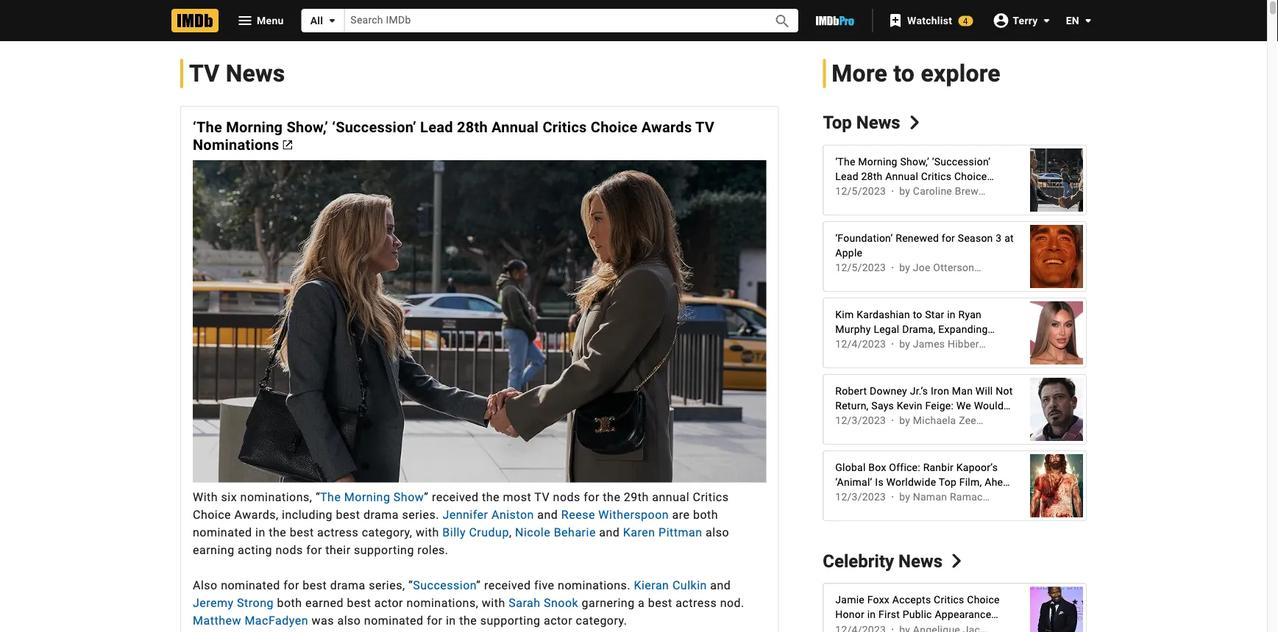 Task type: vqa. For each thing, say whether or not it's contained in the screenshot.


Task type: describe. For each thing, give the bounding box(es) containing it.
nod.
[[720, 597, 745, 611]]

drama,
[[903, 323, 936, 335]]

iron
[[931, 385, 950, 397]]

'the morning show,' 'succession' lead 28th annual critics choice awards tv nominations inside button
[[193, 119, 715, 153]]

strong
[[237, 597, 274, 611]]

1 horizontal spatial 'the morning show,' 'succession' lead 28th annual critics choice awards tv nominations
[[836, 156, 991, 197]]

billy crudup , nicole beharie and karen pittman
[[443, 526, 703, 540]]

with
[[193, 491, 218, 505]]

0 vertical spatial to
[[894, 60, 915, 87]]

by joe otterson
[[900, 262, 975, 274]]

image image for global box office: ranbir kapoor's 'animal' is worldwide top film, ahead of 'napoleon,' 'hunger games'
[[1030, 447, 1083, 526]]

murphy
[[836, 323, 871, 335]]

1 vertical spatial annual
[[886, 170, 919, 182]]

both inside are both nominated in the best actress category, with
[[693, 509, 718, 522]]

tv inside button
[[696, 119, 715, 136]]

ryan
[[959, 309, 982, 321]]

aniston
[[492, 509, 534, 522]]

explore
[[921, 60, 1001, 87]]

succession link
[[413, 579, 476, 593]]

1 vertical spatial critics
[[921, 170, 952, 182]]

actress inside are both nominated in the best actress category, with
[[317, 526, 359, 540]]

also inside also nominated for best drama series, " succession " received five nominations. kieran culkin and jeremy strong both earned best actor nominations, with sarah snook garnering a best actress nod. matthew macfadyen was also nominated for in the supporting actor category.
[[337, 614, 361, 628]]

season
[[958, 232, 993, 244]]

jr.'s
[[910, 385, 928, 397]]

apple
[[836, 247, 863, 259]]

jennifer
[[443, 509, 488, 522]]

arrow drop down image
[[1038, 12, 1056, 29]]

acting
[[238, 544, 272, 558]]

29th
[[624, 491, 649, 505]]

macfadyen
[[245, 614, 308, 628]]

hibberd
[[948, 339, 985, 351]]

,
[[509, 526, 512, 540]]

0 horizontal spatial actor
[[375, 597, 403, 611]]

pittman
[[659, 526, 703, 540]]

Search IMDb text field
[[345, 9, 757, 32]]

0 horizontal spatial and
[[538, 509, 558, 522]]

annual
[[652, 491, 690, 505]]

crudup
[[469, 526, 509, 540]]

0 vertical spatial nominations,
[[240, 491, 312, 505]]

at
[[1005, 232, 1014, 244]]

1 horizontal spatial 'the
[[836, 156, 856, 168]]

kevin
[[897, 400, 923, 412]]

global box office: ranbir kapoor's 'animal' is worldwide top film, ahead of 'napoleon,' 'hunger games'
[[836, 462, 1015, 503]]

best up 'earned'
[[303, 579, 327, 593]]

of
[[836, 491, 845, 503]]

legal
[[874, 323, 900, 335]]

michaela
[[913, 415, 956, 427]]

menu button
[[224, 9, 296, 32]]

chevron right inline image for celebrity news
[[950, 555, 964, 569]]

roles.
[[418, 544, 449, 558]]

are both nominated in the best actress category, with
[[193, 509, 718, 540]]

sarah snook link
[[509, 597, 579, 611]]

are
[[672, 509, 690, 522]]

show
[[394, 491, 424, 505]]

their
[[326, 544, 351, 558]]

more
[[832, 60, 888, 87]]

most
[[503, 491, 532, 505]]

kieran
[[634, 579, 669, 593]]

by for by james hibberd
[[900, 339, 911, 351]]

" received the most tv nods for the 29th annual critics choice awards, including best drama series.
[[193, 491, 729, 522]]

expanding
[[939, 323, 988, 335]]

renewed
[[896, 232, 939, 244]]

all
[[310, 14, 323, 26]]

2 vertical spatial nominated
[[364, 614, 424, 628]]

culkin
[[673, 579, 707, 593]]

top inside global box office: ranbir kapoor's 'animal' is worldwide top film, ahead of 'napoleon,' 'hunger games'
[[939, 476, 957, 489]]

by for by caroline brew
[[900, 186, 911, 198]]

acting
[[836, 338, 866, 350]]

kapoor's
[[957, 462, 998, 474]]

tv inside '" received the most tv nods for the 29th annual critics choice awards, including best drama series.'
[[535, 491, 550, 505]]

supporting inside also earning acting nods for their supporting roles.
[[354, 544, 414, 558]]

terry button
[[985, 7, 1056, 34]]

celebrity news
[[823, 551, 943, 572]]

1 vertical spatial lead
[[836, 170, 859, 182]]

supporting inside also nominated for best drama series, " succession " received five nominations. kieran culkin and jeremy strong both earned best actor nominations, with sarah snook garnering a best actress nod. matthew macfadyen was also nominated for in the supporting actor category.
[[480, 614, 541, 628]]

for inside also earning acting nods for their supporting roles.
[[306, 544, 322, 558]]

by for by naman ramachandran
[[900, 492, 911, 504]]

star
[[925, 309, 945, 321]]

worldwide
[[887, 476, 936, 489]]

box
[[869, 462, 887, 474]]

naman
[[913, 492, 947, 504]]

garnering
[[582, 597, 635, 611]]

awards inside button
[[642, 119, 692, 136]]

1 horizontal spatial 28th
[[862, 170, 883, 182]]

show,' inside button
[[287, 119, 328, 136]]

choice inside button
[[591, 119, 638, 136]]

by for by joe otterson
[[900, 262, 911, 274]]

jeremy strong link
[[193, 597, 274, 611]]

top inside "link"
[[823, 112, 852, 133]]

we
[[957, 400, 972, 412]]

'foundation' renewed for season 3 at apple
[[836, 232, 1014, 259]]

in inside also nominated for best drama series, " succession " received five nominations. kieran culkin and jeremy strong both earned best actor nominations, with sarah snook garnering a best actress nod. matthew macfadyen was also nominated for in the supporting actor category.
[[446, 614, 456, 628]]

reese witherspoon link
[[561, 509, 669, 522]]

1 horizontal spatial awards
[[836, 185, 871, 197]]

succession
[[413, 579, 476, 593]]

none field inside all search field
[[345, 9, 757, 32]]

" inside also nominated for best drama series, " succession " received five nominations. kieran culkin and jeremy strong both earned best actor nominations, with sarah snook garnering a best actress nod. matthew macfadyen was also nominated for in the supporting actor category.
[[409, 579, 413, 593]]

career
[[869, 338, 900, 350]]

submit search image
[[774, 12, 792, 30]]

12/3/2023 for worldwide
[[836, 492, 886, 504]]

1 vertical spatial nominated
[[221, 579, 280, 593]]

best right the 'a'
[[648, 597, 672, 611]]

0 vertical spatial "
[[316, 491, 320, 505]]

top news
[[823, 112, 901, 133]]

caroline
[[913, 186, 952, 198]]

news for tv news
[[226, 60, 285, 87]]

robert downey jr.'s iron man will not return, says kevin feige: we would never 'magically undo' his death
[[836, 385, 1013, 427]]

for down succession in the bottom of the page
[[427, 614, 443, 628]]

" inside '" received the most tv nods for the 29th annual critics choice awards, including best drama series.'
[[424, 491, 429, 505]]

watchlist image
[[887, 12, 905, 29]]

never
[[836, 415, 863, 427]]

for inside 'foundation' renewed for season 3 at apple
[[942, 232, 955, 244]]

both inside also nominated for best drama series, " succession " received five nominations. kieran culkin and jeremy strong both earned best actor nominations, with sarah snook garnering a best actress nod. matthew macfadyen was also nominated for in the supporting actor category.
[[277, 597, 302, 611]]

by james hibberd
[[900, 339, 985, 351]]

also inside also earning acting nods for their supporting roles.
[[706, 526, 729, 540]]

the morning show link
[[320, 491, 424, 505]]

1 horizontal spatial 'succession'
[[932, 156, 991, 168]]

in inside kim kardashian to star in ryan murphy legal drama, expanding acting career
[[947, 309, 956, 321]]

received inside '" received the most tv nods for the 29th annual critics choice awards, including best drama series.'
[[432, 491, 479, 505]]

billy
[[443, 526, 466, 540]]

1 horizontal spatial show,'
[[900, 156, 930, 168]]

kim kardashian to star in ryan murphy legal drama, expanding acting career
[[836, 309, 988, 350]]

received inside also nominated for best drama series, " succession " received five nominations. kieran culkin and jeremy strong both earned best actor nominations, with sarah snook garnering a best actress nod. matthew macfadyen was also nominated for in the supporting actor category.
[[484, 579, 531, 593]]

image image for robert downey jr.'s iron man will not return, says kevin feige: we would never 'magically undo' his death
[[1030, 371, 1083, 449]]

'animal'
[[836, 476, 873, 489]]

and inside also nominated for best drama series, " succession " received five nominations. kieran culkin and jeremy strong both earned best actor nominations, with sarah snook garnering a best actress nod. matthew macfadyen was also nominated for in the supporting actor category.
[[710, 579, 731, 593]]

12/5/2023 for annual
[[836, 186, 886, 198]]

all button
[[302, 9, 345, 32]]

global
[[836, 462, 866, 474]]



Task type: locate. For each thing, give the bounding box(es) containing it.
for left season
[[942, 232, 955, 244]]

will
[[976, 385, 993, 397]]

terry
[[1013, 14, 1038, 26]]

12/5/2023
[[836, 186, 886, 198], [836, 262, 886, 274]]

1 12/3/2023 from the top
[[836, 415, 886, 427]]

nominations inside button
[[193, 136, 279, 153]]

0 horizontal spatial supporting
[[354, 544, 414, 558]]

menu
[[257, 14, 284, 26]]

james
[[913, 339, 945, 351]]

1 vertical spatial nods
[[276, 544, 303, 558]]

1 vertical spatial nominations
[[890, 185, 950, 197]]

0 horizontal spatial with
[[416, 526, 439, 540]]

'the inside button
[[193, 119, 222, 136]]

chevron right inline image inside the top news "link"
[[908, 115, 922, 130]]

4
[[963, 16, 969, 26]]

nominated inside are both nominated in the best actress category, with
[[193, 526, 252, 540]]

'magically
[[866, 415, 914, 427]]

to up drama,
[[913, 309, 923, 321]]

1 horizontal spatial with
[[482, 597, 505, 611]]

0 horizontal spatial actress
[[317, 526, 359, 540]]

news inside the top news "link"
[[857, 112, 901, 133]]

None field
[[345, 9, 757, 32]]

news down 'more'
[[857, 112, 901, 133]]

arrow drop down image inside the en "button"
[[1080, 12, 1097, 29]]

with inside also nominated for best drama series, " succession " received five nominations. kieran culkin and jeremy strong both earned best actor nominations, with sarah snook garnering a best actress nod. matthew macfadyen was also nominated for in the supporting actor category.
[[482, 597, 505, 611]]

2 vertical spatial critics
[[693, 491, 729, 505]]

menu image
[[236, 12, 254, 29]]

0 horizontal spatial show,'
[[287, 119, 328, 136]]

0 vertical spatial both
[[693, 509, 718, 522]]

man
[[952, 385, 973, 397]]

office:
[[889, 462, 921, 474]]

by for by michaela zee
[[900, 415, 911, 427]]

best down the
[[336, 509, 360, 522]]

return,
[[836, 400, 869, 412]]

'the down top news
[[836, 156, 856, 168]]

to right 'more'
[[894, 60, 915, 87]]

0 vertical spatial nominated
[[193, 526, 252, 540]]

0 vertical spatial 12/3/2023
[[836, 415, 886, 427]]

12/5/2023 for apple
[[836, 262, 886, 274]]

joe
[[913, 262, 931, 274]]

nods up the jennifer aniston and reese witherspoon
[[553, 491, 581, 505]]

'the morning show,' 'succession' lead 28th annual critics choice awards tv nominations
[[193, 119, 715, 153], [836, 156, 991, 197]]

received
[[432, 491, 479, 505], [484, 579, 531, 593]]

kieran culkin link
[[634, 579, 707, 593]]

"
[[424, 491, 429, 505], [476, 579, 481, 593]]

image image for 'foundation' renewed for season 3 at apple
[[1030, 218, 1083, 296]]

0 horizontal spatial 28th
[[457, 119, 488, 136]]

0 vertical spatial top
[[823, 112, 852, 133]]

tv
[[189, 60, 220, 87], [696, 119, 715, 136], [874, 185, 887, 197], [535, 491, 550, 505]]

ahead
[[985, 476, 1015, 489]]

critics
[[543, 119, 587, 136], [921, 170, 952, 182], [693, 491, 729, 505]]

death
[[964, 415, 992, 427]]

chevron right inline image down more to explore
[[908, 115, 922, 130]]

not
[[996, 385, 1013, 397]]

0 vertical spatial received
[[432, 491, 479, 505]]

arrow drop down image right arrow drop down image on the right of the page
[[1080, 12, 1097, 29]]

the up jennifer aniston link
[[482, 491, 500, 505]]

0 vertical spatial 28th
[[457, 119, 488, 136]]

account circle image
[[992, 12, 1010, 29]]

morning right the
[[344, 491, 390, 505]]

1 horizontal spatial in
[[446, 614, 456, 628]]

the inside also nominated for best drama series, " succession " received five nominations. kieran culkin and jeremy strong both earned best actor nominations, with sarah snook garnering a best actress nod. matthew macfadyen was also nominated for in the supporting actor category.
[[459, 614, 477, 628]]

undo'
[[916, 415, 943, 427]]

0 vertical spatial actor
[[375, 597, 403, 611]]

with up roles.
[[416, 526, 439, 540]]

also right pittman
[[706, 526, 729, 540]]

0 vertical spatial nods
[[553, 491, 581, 505]]

1 horizontal spatial chevron right inline image
[[950, 555, 964, 569]]

both right are
[[693, 509, 718, 522]]

0 horizontal spatial nods
[[276, 544, 303, 558]]

chevron right inline image down the "by naman ramachandran"
[[950, 555, 964, 569]]

actress inside also nominated for best drama series, " succession " received five nominations. kieran culkin and jeremy strong both earned best actor nominations, with sarah snook garnering a best actress nod. matthew macfadyen was also nominated for in the supporting actor category.
[[676, 597, 717, 611]]

actor
[[375, 597, 403, 611], [544, 614, 573, 628]]

0 vertical spatial also
[[706, 526, 729, 540]]

12/3/2023 down return,
[[836, 415, 886, 427]]

28th inside button
[[457, 119, 488, 136]]

1 horizontal spatial morning
[[344, 491, 390, 505]]

the down awards,
[[269, 526, 287, 540]]

0 vertical spatial supporting
[[354, 544, 414, 558]]

by down worldwide
[[900, 492, 911, 504]]

five
[[534, 579, 555, 593]]

en button
[[1054, 7, 1097, 34]]

news inside the "celebrity news" link
[[899, 551, 943, 572]]

1 vertical spatial show,'
[[900, 156, 930, 168]]

1 horizontal spatial also
[[706, 526, 729, 540]]

in down succession link
[[446, 614, 456, 628]]

series.
[[402, 509, 439, 522]]

1 12/5/2023 from the top
[[836, 186, 886, 198]]

actress down culkin
[[676, 597, 717, 611]]

2 12/3/2023 from the top
[[836, 492, 886, 504]]

0 vertical spatial 'the morning show,' 'succession' lead 28th annual critics choice awards tv nominations
[[193, 119, 715, 153]]

top news link
[[823, 112, 922, 133]]

image element
[[193, 160, 766, 483]]

4 by from the top
[[900, 415, 911, 427]]

supporting down category,
[[354, 544, 414, 558]]

1 horizontal spatial both
[[693, 509, 718, 522]]

1 horizontal spatial received
[[484, 579, 531, 593]]

'foundation'
[[836, 232, 893, 244]]

and
[[538, 509, 558, 522], [599, 526, 620, 540], [710, 579, 731, 593]]

0 vertical spatial 'the
[[193, 119, 222, 136]]

category,
[[362, 526, 413, 540]]

" up series.
[[424, 491, 429, 505]]

0 vertical spatial nominations
[[193, 136, 279, 153]]

3
[[996, 232, 1002, 244]]

the inside are both nominated in the best actress category, with
[[269, 526, 287, 540]]

critics inside button
[[543, 119, 587, 136]]

actress
[[317, 526, 359, 540], [676, 597, 717, 611]]

karen
[[623, 526, 656, 540]]

by down drama,
[[900, 339, 911, 351]]

is
[[875, 476, 884, 489]]

2 by from the top
[[900, 262, 911, 274]]

2 horizontal spatial morning
[[858, 156, 898, 168]]

games'
[[942, 491, 977, 503]]

0 vertical spatial with
[[416, 526, 439, 540]]

for
[[942, 232, 955, 244], [584, 491, 600, 505], [306, 544, 322, 558], [284, 579, 299, 593], [427, 614, 443, 628]]

2 arrow drop down image from the left
[[1080, 12, 1097, 29]]

2 12/5/2023 from the top
[[836, 262, 886, 274]]

0 horizontal spatial "
[[316, 491, 320, 505]]

0 vertical spatial drama
[[364, 509, 399, 522]]

0 horizontal spatial annual
[[492, 119, 539, 136]]

1 horizontal spatial choice
[[591, 119, 638, 136]]

" right the series,
[[409, 579, 413, 593]]

for up macfadyen
[[284, 579, 299, 593]]

2 vertical spatial news
[[899, 551, 943, 572]]

nominations, up awards,
[[240, 491, 312, 505]]

nicole beharie link
[[515, 526, 596, 540]]

news
[[226, 60, 285, 87], [857, 112, 901, 133], [899, 551, 943, 572]]

0 vertical spatial in
[[947, 309, 956, 321]]

nods inside '" received the most tv nods for the 29th annual critics choice awards, including best drama series.'
[[553, 491, 581, 505]]

earned
[[306, 597, 344, 611]]

arrow drop down image inside all button
[[323, 12, 341, 29]]

awards,
[[234, 509, 279, 522]]

" down also earning acting nods for their supporting roles.
[[476, 579, 481, 593]]

supporting down sarah at the left of page
[[480, 614, 541, 628]]

actor down snook
[[544, 614, 573, 628]]

2 vertical spatial morning
[[344, 491, 390, 505]]

0 vertical spatial 'succession'
[[332, 119, 416, 136]]

actress up the their
[[317, 526, 359, 540]]

supporting
[[354, 544, 414, 558], [480, 614, 541, 628]]

0 horizontal spatial chevron right inline image
[[908, 115, 922, 130]]

best down the series,
[[347, 597, 371, 611]]

morning down tv news
[[226, 119, 283, 136]]

1 vertical spatial "
[[476, 579, 481, 593]]

arrow drop down image for en
[[1080, 12, 1097, 29]]

chevron right inline image inside the "celebrity news" link
[[950, 555, 964, 569]]

more to explore
[[832, 60, 1001, 87]]

nominated
[[193, 526, 252, 540], [221, 579, 280, 593], [364, 614, 424, 628]]

received up jennifer on the left bottom
[[432, 491, 479, 505]]

5 by from the top
[[900, 492, 911, 504]]

0 vertical spatial chevron right inline image
[[908, 115, 922, 130]]

and up nod. at the bottom right of page
[[710, 579, 731, 593]]

would
[[974, 400, 1004, 412]]

'the
[[193, 119, 222, 136], [836, 156, 856, 168]]

nominations, down succession in the bottom of the page
[[407, 597, 479, 611]]

drama up 'earned'
[[330, 579, 366, 593]]

received up sarah at the left of page
[[484, 579, 531, 593]]

to inside kim kardashian to star in ryan murphy legal drama, expanding acting career
[[913, 309, 923, 321]]

by caroline brew
[[900, 186, 979, 198]]

morning inside button
[[226, 119, 283, 136]]

0 horizontal spatial morning
[[226, 119, 283, 136]]

news for celebrity news
[[899, 551, 943, 572]]

show,' up caroline on the top of the page
[[900, 156, 930, 168]]

morning down the top news "link"
[[858, 156, 898, 168]]

nominations left brew
[[890, 185, 950, 197]]

choice
[[591, 119, 638, 136], [955, 170, 987, 182], [193, 509, 231, 522]]

1 vertical spatial morning
[[858, 156, 898, 168]]

watchlist
[[908, 14, 953, 26]]

in inside are both nominated in the best actress category, with
[[255, 526, 266, 540]]

choice inside '" received the most tv nods for the 29th annual critics choice awards, including best drama series.'
[[193, 509, 231, 522]]

arrow drop down image for all
[[323, 12, 341, 29]]

says
[[872, 400, 894, 412]]

2 horizontal spatial choice
[[955, 170, 987, 182]]

0 horizontal spatial 'succession'
[[332, 119, 416, 136]]

nods
[[553, 491, 581, 505], [276, 544, 303, 558]]

best down including
[[290, 526, 314, 540]]

nominations left launch inline image
[[193, 136, 279, 153]]

reese
[[561, 509, 595, 522]]

nominations
[[193, 136, 279, 153], [890, 185, 950, 197]]

1 vertical spatial 28th
[[862, 170, 883, 182]]

12/5/2023 down apple
[[836, 262, 886, 274]]

celebrity news link
[[823, 551, 964, 572]]

six
[[221, 491, 237, 505]]

also
[[706, 526, 729, 540], [337, 614, 361, 628]]

'the morning show,' 'succession' lead 28th annual critics choice awards tv nominations button
[[193, 119, 766, 154]]

with inside are both nominated in the best actress category, with
[[416, 526, 439, 540]]

0 horizontal spatial 'the
[[193, 119, 222, 136]]

1 arrow drop down image from the left
[[323, 12, 341, 29]]

1 vertical spatial chevron right inline image
[[950, 555, 964, 569]]

1 horizontal spatial actor
[[544, 614, 573, 628]]

nominated up the earning
[[193, 526, 252, 540]]

top down 'more'
[[823, 112, 852, 133]]

nicole
[[515, 526, 551, 540]]

12/3/2023 for return,
[[836, 415, 886, 427]]

0 horizontal spatial arrow drop down image
[[323, 12, 341, 29]]

" up including
[[316, 491, 320, 505]]

zee
[[959, 415, 977, 427]]

0 horizontal spatial "
[[424, 491, 429, 505]]

for left the their
[[306, 544, 322, 558]]

3 by from the top
[[900, 339, 911, 351]]

All search field
[[302, 9, 799, 32]]

drama up category,
[[364, 509, 399, 522]]

by left joe
[[900, 262, 911, 274]]

2 horizontal spatial in
[[947, 309, 956, 321]]

in
[[947, 309, 956, 321], [255, 526, 266, 540], [446, 614, 456, 628]]

with six nominations, " the morning show
[[193, 491, 424, 505]]

arrow drop down image right menu
[[323, 12, 341, 29]]

also
[[193, 579, 218, 593]]

0 horizontal spatial nominations,
[[240, 491, 312, 505]]

'succession' inside 'the morning show,' 'succession' lead 28th annual critics choice awards tv nominations button
[[332, 119, 416, 136]]

a
[[638, 597, 645, 611]]

show,' up launch inline image
[[287, 119, 328, 136]]

both up macfadyen
[[277, 597, 302, 611]]

with
[[416, 526, 439, 540], [482, 597, 505, 611]]

his
[[946, 415, 961, 427]]

image image
[[1030, 141, 1083, 219], [193, 160, 766, 483], [1030, 218, 1083, 296], [1030, 294, 1083, 372], [1030, 371, 1083, 449], [1030, 447, 1083, 526], [1030, 580, 1083, 633]]

0 horizontal spatial lead
[[420, 119, 453, 136]]

chevron right inline image
[[908, 115, 922, 130], [950, 555, 964, 569]]

series,
[[369, 579, 405, 593]]

by down the kevin
[[900, 415, 911, 427]]

news for top news
[[857, 112, 901, 133]]

1 horizontal spatial nominations
[[890, 185, 950, 197]]

home image
[[171, 9, 219, 32]]

lead inside 'the morning show,' 'succession' lead 28th annual critics choice awards tv nominations button
[[420, 119, 453, 136]]

1 horizontal spatial top
[[939, 476, 957, 489]]

nods inside also earning acting nods for their supporting roles.
[[276, 544, 303, 558]]

by left caroline on the top of the page
[[900, 186, 911, 198]]

" inside also nominated for best drama series, " succession " received five nominations. kieran culkin and jeremy strong both earned best actor nominations, with sarah snook garnering a best actress nod. matthew macfadyen was also nominated for in the supporting actor category.
[[476, 579, 481, 593]]

1 vertical spatial 12/5/2023
[[836, 262, 886, 274]]

news right celebrity
[[899, 551, 943, 572]]

0 horizontal spatial received
[[432, 491, 479, 505]]

2 vertical spatial and
[[710, 579, 731, 593]]

ramachandran
[[950, 492, 1022, 504]]

1 vertical spatial also
[[337, 614, 361, 628]]

sarah
[[509, 597, 541, 611]]

both
[[693, 509, 718, 522], [277, 597, 302, 611]]

12/3/2023 down 'animal'
[[836, 492, 886, 504]]

by michaela zee
[[900, 415, 977, 427]]

arrow drop down image
[[323, 12, 341, 29], [1080, 12, 1097, 29]]

0 horizontal spatial awards
[[642, 119, 692, 136]]

0 vertical spatial awards
[[642, 119, 692, 136]]

0 vertical spatial 12/5/2023
[[836, 186, 886, 198]]

1 vertical spatial actress
[[676, 597, 717, 611]]

with left sarah at the left of page
[[482, 597, 505, 611]]

1 vertical spatial received
[[484, 579, 531, 593]]

1 horizontal spatial critics
[[693, 491, 729, 505]]

drama inside also nominated for best drama series, " succession " received five nominations. kieran culkin and jeremy strong both earned best actor nominations, with sarah snook garnering a best actress nod. matthew macfadyen was also nominated for in the supporting actor category.
[[330, 579, 366, 593]]

nominations.
[[558, 579, 631, 593]]

category.
[[576, 614, 627, 628]]

in down awards,
[[255, 526, 266, 540]]

28th
[[457, 119, 488, 136], [862, 170, 883, 182]]

image image for 'the morning show,' 'succession' lead 28th annual critics choice awards tv nominations
[[1030, 141, 1083, 219]]

0 vertical spatial and
[[538, 509, 558, 522]]

1 vertical spatial top
[[939, 476, 957, 489]]

2 horizontal spatial critics
[[921, 170, 952, 182]]

chevron right inline image for top news
[[908, 115, 922, 130]]

'hunger
[[902, 491, 939, 503]]

1 vertical spatial nominations,
[[407, 597, 479, 611]]

matthew macfadyen link
[[193, 614, 308, 628]]

and up nicole beharie link
[[538, 509, 558, 522]]

by naman ramachandran
[[900, 492, 1022, 504]]

also right was
[[337, 614, 361, 628]]

also nominated for best drama series, " succession " received five nominations. kieran culkin and jeremy strong both earned best actor nominations, with sarah snook garnering a best actress nod. matthew macfadyen was also nominated for in the supporting actor category.
[[193, 579, 745, 628]]

the up the reese witherspoon link
[[603, 491, 621, 505]]

0 vertical spatial news
[[226, 60, 285, 87]]

best inside '" received the most tv nods for the 29th annual critics choice awards, including best drama series.'
[[336, 509, 360, 522]]

'the down tv news
[[193, 119, 222, 136]]

nods right acting
[[276, 544, 303, 558]]

news down menu button
[[226, 60, 285, 87]]

1 vertical spatial actor
[[544, 614, 573, 628]]

for inside '" received the most tv nods for the 29th annual critics choice awards, including best drama series.'
[[584, 491, 600, 505]]

12/5/2023 up 'foundation'
[[836, 186, 886, 198]]

annual inside button
[[492, 119, 539, 136]]

0 horizontal spatial critics
[[543, 119, 587, 136]]

nominated down the series,
[[364, 614, 424, 628]]

critics inside '" received the most tv nods for the 29th annual critics choice awards, including best drama series.'
[[693, 491, 729, 505]]

image image for kim kardashian to star in ryan murphy legal drama, expanding acting career
[[1030, 294, 1083, 372]]

0 horizontal spatial choice
[[193, 509, 231, 522]]

snook
[[544, 597, 579, 611]]

"
[[316, 491, 320, 505], [409, 579, 413, 593]]

2 horizontal spatial and
[[710, 579, 731, 593]]

drama inside '" received the most tv nods for the 29th annual critics choice awards, including best drama series.'
[[364, 509, 399, 522]]

1 vertical spatial both
[[277, 597, 302, 611]]

best
[[336, 509, 360, 522], [290, 526, 314, 540], [303, 579, 327, 593], [347, 597, 371, 611], [648, 597, 672, 611]]

1 vertical spatial choice
[[955, 170, 987, 182]]

launch inline image
[[283, 141, 292, 150]]

the down succession in the bottom of the page
[[459, 614, 477, 628]]

1 vertical spatial 'the
[[836, 156, 856, 168]]

in right star
[[947, 309, 956, 321]]

0 vertical spatial critics
[[543, 119, 587, 136]]

1 horizontal spatial and
[[599, 526, 620, 540]]

0 horizontal spatial 'the morning show,' 'succession' lead 28th annual critics choice awards tv nominations
[[193, 119, 715, 153]]

for up reese
[[584, 491, 600, 505]]

1 vertical spatial "
[[409, 579, 413, 593]]

nominated up strong on the bottom of the page
[[221, 579, 280, 593]]

0 vertical spatial "
[[424, 491, 429, 505]]

0 vertical spatial morning
[[226, 119, 283, 136]]

1 vertical spatial in
[[255, 526, 266, 540]]

top down ranbir
[[939, 476, 957, 489]]

actor down the series,
[[375, 597, 403, 611]]

nominations, inside also nominated for best drama series, " succession " received five nominations. kieran culkin and jeremy strong both earned best actor nominations, with sarah snook garnering a best actress nod. matthew macfadyen was also nominated for in the supporting actor category.
[[407, 597, 479, 611]]

best inside are both nominated in the best actress category, with
[[290, 526, 314, 540]]

1 by from the top
[[900, 186, 911, 198]]

group
[[193, 160, 766, 483]]

and down the reese witherspoon link
[[599, 526, 620, 540]]

ranbir
[[923, 462, 954, 474]]

1 vertical spatial supporting
[[480, 614, 541, 628]]

0 horizontal spatial in
[[255, 526, 266, 540]]



